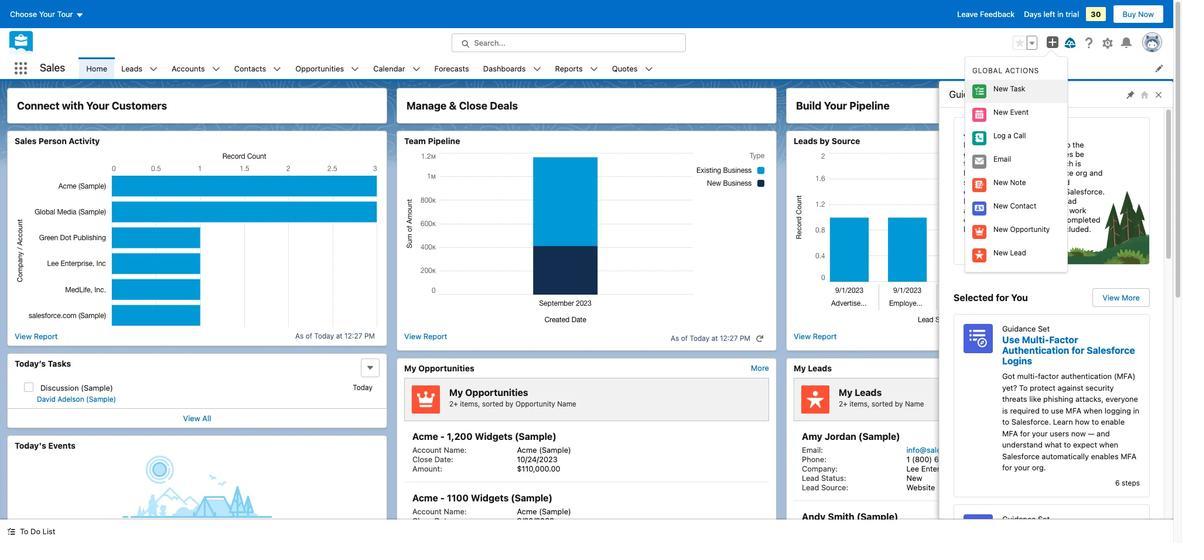 Task type: vqa. For each thing, say whether or not it's contained in the screenshot.


Task type: describe. For each thing, give the bounding box(es) containing it.
&
[[449, 100, 457, 112]]

new note link
[[966, 173, 1067, 197]]

view report link for customers
[[15, 331, 58, 341]]

connect with your customers
[[17, 100, 167, 112]]

more link for build your pipeline
[[1141, 363, 1159, 372]]

(sample) right jordan at the right of page
[[859, 431, 900, 442]]

as for build your pipeline
[[1060, 334, 1069, 343]]

text default image for leads
[[149, 65, 158, 73]]

new event
[[994, 108, 1029, 116]]

today's
[[15, 358, 46, 368]]

list containing home
[[79, 57, 1174, 79]]

contacts link
[[227, 57, 273, 79]]

by for build your pipeline
[[895, 399, 903, 408]]

amount:
[[412, 464, 442, 473]]

amy jordan (sample)
[[802, 431, 900, 442]]

0 horizontal spatial 12:​27
[[344, 332, 362, 340]]

lee enterprise, inc
[[907, 464, 973, 473]]

1 vertical spatial sometimes
[[1007, 224, 1046, 234]]

leads list item
[[114, 57, 165, 79]]

choose
[[10, 9, 37, 19]]

(sample) down $110,000.00
[[539, 507, 571, 516]]

- for 1,200
[[440, 431, 445, 442]]

factor
[[1049, 335, 1078, 345]]

lead for new
[[802, 473, 819, 483]]

adelson
[[58, 395, 84, 403]]

build
[[796, 100, 822, 112]]

enable
[[1101, 417, 1125, 427]]

- for 1100
[[440, 493, 445, 503]]

3 view report link from the left
[[794, 331, 837, 345]]

manage & close deals
[[407, 100, 518, 112]]

(mfa)
[[1114, 371, 1136, 381]]

0 horizontal spatial of
[[306, 332, 312, 340]]

choose your tour button
[[9, 5, 84, 23]]

terms
[[1034, 178, 1055, 187]]

1 vertical spatial when
[[1099, 440, 1119, 449]]

discussion
[[40, 383, 79, 392]]

0 vertical spatial sometimes
[[1035, 149, 1073, 159]]

6389
[[952, 455, 971, 464]]

widgets for 1,200
[[475, 431, 513, 442]]

acme (sample) for acme - 1100 widgets (sample)
[[517, 507, 571, 516]]

got
[[1002, 371, 1015, 381]]

team pipeline
[[404, 136, 460, 146]]

(sample) up $110,000.00
[[539, 445, 571, 455]]

0 vertical spatial opportunity
[[1010, 225, 1050, 234]]

0 horizontal spatial pipeline
[[428, 136, 460, 146]]

acme up amount:
[[412, 431, 438, 442]]

(sample) up 9/20/2023
[[511, 493, 553, 503]]

org
[[1076, 168, 1088, 178]]

new lead
[[994, 248, 1026, 257]]

0 vertical spatial pipeline
[[850, 100, 890, 112]]

text default image down view more button
[[1145, 334, 1154, 343]]

opportunity inside my opportunities 2+ items, sorted by opportunity name
[[516, 399, 555, 408]]

new event link
[[966, 103, 1067, 126]]

email link
[[966, 150, 1067, 173]]

discussion (sample) link
[[40, 383, 113, 392]]

feedback
[[980, 9, 1015, 19]]

contacts
[[234, 64, 266, 73]]

text default image for contacts
[[273, 65, 281, 73]]

your for choose
[[39, 9, 55, 19]]

all
[[202, 413, 211, 423]]

info@salesforce.com
[[907, 445, 981, 455]]

more for build your pipeline
[[1141, 363, 1159, 372]]

home
[[86, 64, 107, 73]]

reports list item
[[548, 57, 605, 79]]

set for guidance set use multi-factor authentication for salesforce logins got multi-factor authentication (mfa) yet? to protect against security threats like phishing attacks, everyone is required to use mfa when logging in to salesforce. learn how to enable mfa for your users now — and understand what to expect when salesforce automatically enables mfa for your org.
[[1038, 324, 1050, 333]]

(sample) up david adelson (sample) link
[[81, 383, 113, 392]]

2+ for your
[[839, 399, 848, 408]]

—
[[1088, 429, 1095, 438]]

in inside guidance set use multi-factor authentication for salesforce logins got multi-factor authentication (mfa) yet? to protect against security threats like phishing attacks, everyone is required to use mfa when logging in to salesforce. learn how to enable mfa for your users now — and understand what to expect when salesforce automatically enables mfa for your org.
[[1133, 406, 1140, 415]]

new opportunity
[[994, 225, 1050, 234]]

leave
[[957, 9, 978, 19]]

text default image for calendar
[[412, 65, 420, 73]]

to do list
[[20, 527, 55, 536]]

associated
[[994, 206, 1033, 215]]

to down threats
[[1002, 417, 1010, 427]]

(800)
[[912, 455, 932, 464]]

close date: for 1,200
[[412, 455, 453, 464]]

new note
[[994, 178, 1026, 187]]

2 vertical spatial salesforce
[[1002, 451, 1040, 461]]

view for build your pipeline
[[794, 331, 811, 341]]

sales person activity
[[15, 136, 100, 146]]

of for build your pipeline
[[1071, 334, 1078, 343]]

date: for 1100
[[435, 516, 453, 526]]

new contact link
[[966, 197, 1067, 220]]

my for my opportunities
[[404, 363, 416, 373]]

sorted for close
[[482, 399, 504, 408]]

center
[[992, 89, 1021, 100]]

account for acme - 1,200 widgets (sample)
[[412, 445, 442, 455]]

$110,000.00
[[517, 464, 561, 473]]

close for 1,200
[[412, 455, 432, 464]]

1 vertical spatial salesforce
[[1087, 345, 1135, 356]]

deals
[[490, 100, 518, 112]]

accounts
[[172, 64, 205, 73]]

sales for sales
[[40, 62, 65, 74]]

leads inside my leads 2+ items, sorted by name
[[855, 387, 882, 398]]

0 horizontal spatial pm
[[364, 332, 375, 340]]

name: for 1100
[[444, 507, 467, 516]]

acme - 1,200 widgets (sample)
[[412, 431, 557, 442]]

to left the
[[1064, 140, 1071, 149]]

lead for website
[[802, 483, 819, 492]]

6
[[1116, 478, 1120, 487]]

account for acme - 1100 widgets (sample)
[[412, 507, 442, 516]]

progress
[[1014, 215, 1046, 224]]

1 horizontal spatial by
[[820, 136, 830, 146]]

0 vertical spatial with
[[62, 100, 84, 112]]

12:​27 for manage & close deals
[[720, 334, 738, 343]]

expect
[[1073, 440, 1097, 449]]

acme down $110,000.00
[[517, 507, 537, 516]]

text default image for dashboards
[[533, 65, 541, 73]]

more for manage & close deals
[[751, 363, 769, 372]]

salesforce inside just so you know information that you submit to the guidance panel can sometimes be transmitted to trailhead, which is hosted outside your salesforce org and subject to separate terms and conditions between you and salesforce. if you have an existing trailhead account associated with your work email, your in-progress and completed badges can sometimes be included.
[[1036, 168, 1074, 178]]

my for my leads
[[794, 363, 806, 373]]

1 horizontal spatial mfa
[[1066, 406, 1082, 415]]

guidance for guidance set
[[1002, 514, 1036, 523]]

2 vertical spatial mfa
[[1121, 451, 1137, 461]]

forecasts
[[434, 64, 469, 73]]

accounts link
[[165, 57, 212, 79]]

new task link
[[966, 80, 1067, 103]]

tour
[[57, 9, 73, 19]]

so
[[986, 128, 997, 138]]

my leads link
[[794, 363, 832, 373]]

logging
[[1105, 406, 1131, 415]]

users
[[1050, 429, 1069, 438]]

contacts list item
[[227, 57, 288, 79]]

to up the — on the right bottom
[[1092, 417, 1099, 427]]

enables
[[1091, 451, 1119, 461]]

(sample) right smith
[[857, 511, 898, 522]]

leave feedback
[[957, 9, 1015, 19]]

today's tasks
[[15, 358, 71, 368]]

have
[[985, 196, 1002, 206]]

new for new lead
[[994, 248, 1008, 257]]

email:
[[802, 445, 823, 455]]

my opportunities
[[404, 363, 474, 373]]

widgets for 1100
[[471, 493, 509, 503]]

1 horizontal spatial your
[[86, 100, 109, 112]]

multi-
[[1022, 335, 1049, 345]]

sorted for pipeline
[[872, 399, 893, 408]]

customers
[[112, 100, 167, 112]]

quotes link
[[605, 57, 645, 79]]

global actions
[[973, 66, 1039, 75]]

0 horizontal spatial as of today at 12:​27 pm
[[295, 332, 375, 340]]

1 vertical spatial can
[[992, 224, 1005, 234]]

use multi-factor authentication for salesforce logins button
[[1002, 335, 1140, 366]]

report for customers
[[34, 331, 58, 341]]

between
[[1003, 187, 1033, 196]]

2+ for &
[[449, 399, 458, 408]]

use
[[1002, 335, 1020, 345]]

0 horizontal spatial at
[[336, 332, 343, 340]]

to inside button
[[20, 527, 28, 536]]

selected for you
[[954, 292, 1028, 303]]

0 vertical spatial close
[[459, 100, 487, 112]]

david
[[37, 395, 56, 403]]

transmitted
[[964, 159, 1005, 168]]

log
[[994, 131, 1006, 140]]

org.
[[1032, 463, 1046, 472]]

lead source:
[[802, 483, 849, 492]]

of for manage & close deals
[[681, 334, 688, 343]]

salesforce. inside just so you know information that you submit to the guidance panel can sometimes be transmitted to trailhead, which is hosted outside your salesforce org and subject to separate terms and conditions between you and salesforce. if you have an existing trailhead account associated with your work email, your in-progress and completed badges can sometimes be included.
[[1065, 187, 1105, 196]]

lead inside new lead link
[[1010, 248, 1026, 257]]

my for my leads 2+ items, sorted by name
[[839, 387, 853, 398]]

leads link
[[114, 57, 149, 79]]

new for new contact
[[994, 201, 1008, 210]]

name inside my opportunities 2+ items, sorted by opportunity name
[[557, 399, 577, 408]]

0 horizontal spatial be
[[1048, 224, 1057, 234]]

as for manage & close deals
[[671, 334, 679, 343]]

a
[[1008, 131, 1012, 140]]

1 vertical spatial mfa
[[1002, 429, 1018, 438]]

view report for deals
[[404, 331, 447, 341]]

to up new note
[[1007, 159, 1014, 168]]

activity
[[69, 136, 100, 146]]

30
[[1091, 9, 1101, 19]]

my leads 2+ items, sorted by name
[[839, 387, 924, 408]]

separate
[[1001, 178, 1032, 187]]

guidance set
[[1002, 514, 1050, 523]]

view all
[[183, 413, 211, 423]]

buy now button
[[1113, 5, 1164, 23]]

name: for 1,200
[[444, 445, 467, 455]]

leads by source
[[794, 136, 860, 146]]

attacks,
[[1076, 394, 1104, 404]]



Task type: locate. For each thing, give the bounding box(es) containing it.
0 vertical spatial can
[[1020, 149, 1033, 159]]

trailhead
[[1044, 196, 1077, 206]]

sorted inside my leads 2+ items, sorted by name
[[872, 399, 893, 408]]

sorted
[[482, 399, 504, 408], [872, 399, 893, 408]]

view report link up my leads
[[794, 331, 837, 345]]

0 horizontal spatial to
[[20, 527, 28, 536]]

info@salesforce.com link
[[907, 445, 981, 455]]

text default image inside 'accounts' "list item"
[[212, 65, 220, 73]]

now
[[1071, 429, 1086, 438]]

1 2+ from the left
[[449, 399, 458, 408]]

0 horizontal spatial more
[[751, 363, 769, 372]]

date: for 1,200
[[435, 455, 453, 464]]

2 horizontal spatial by
[[895, 399, 903, 408]]

1 horizontal spatial of
[[681, 334, 688, 343]]

list
[[43, 527, 55, 536]]

by inside my leads 2+ items, sorted by name
[[895, 399, 903, 408]]

1 vertical spatial opportunities
[[418, 363, 474, 373]]

12:​27 for build your pipeline
[[1110, 334, 1128, 343]]

1 more link from the left
[[751, 363, 769, 372]]

opportunities
[[295, 64, 344, 73], [418, 363, 474, 373], [465, 387, 528, 398]]

items, inside my opportunities 2+ items, sorted by opportunity name
[[460, 399, 480, 408]]

2 acme (sample) from the top
[[517, 507, 571, 516]]

dismiss
[[964, 241, 992, 250]]

sorted inside my opportunities 2+ items, sorted by opportunity name
[[482, 399, 504, 408]]

0 horizontal spatial can
[[992, 224, 1005, 234]]

1 vertical spatial opportunity
[[516, 399, 555, 408]]

1 horizontal spatial be
[[1076, 149, 1084, 159]]

in right left
[[1057, 9, 1064, 19]]

1 vertical spatial -
[[440, 493, 445, 503]]

sometimes up terms at the right top of page
[[1035, 149, 1073, 159]]

1 horizontal spatial can
[[1020, 149, 1033, 159]]

1 vertical spatial account
[[412, 507, 442, 516]]

mfa up how
[[1066, 406, 1082, 415]]

items, up the amy jordan (sample)
[[850, 399, 870, 408]]

guidance for guidance set use multi-factor authentication for salesforce logins got multi-factor authentication (mfa) yet? to protect against security threats like phishing attacks, everyone is required to use mfa when logging in to salesforce. learn how to enable mfa for your users now — and understand what to expect when salesforce automatically enables mfa for your org.
[[1002, 324, 1036, 333]]

can right badges
[[992, 224, 1005, 234]]

view more
[[1103, 293, 1140, 302]]

1 horizontal spatial more
[[1122, 293, 1140, 302]]

1 report from the left
[[34, 331, 58, 341]]

choose your tour
[[10, 9, 73, 19]]

be left included.
[[1048, 224, 1057, 234]]

0 horizontal spatial name
[[557, 399, 577, 408]]

account name: for 1100
[[412, 507, 467, 516]]

account name: up amount:
[[412, 445, 467, 455]]

view report up my opportunities
[[404, 331, 447, 341]]

pm for manage
[[740, 334, 751, 343]]

1 view report from the left
[[15, 331, 58, 341]]

0 horizontal spatial opportunity
[[516, 399, 555, 408]]

submit
[[1037, 140, 1062, 149]]

pm for build
[[1130, 334, 1140, 343]]

salesforce up (mfa)
[[1087, 345, 1135, 356]]

at for build your pipeline
[[1101, 334, 1108, 343]]

selected
[[954, 292, 994, 303]]

leave feedback link
[[957, 9, 1015, 19]]

1 horizontal spatial as
[[671, 334, 679, 343]]

more link right (mfa)
[[1141, 363, 1159, 372]]

view report
[[15, 331, 58, 341], [404, 331, 447, 341], [794, 331, 837, 341]]

0 vertical spatial guidance
[[949, 89, 989, 100]]

person
[[39, 136, 67, 146]]

1 account name: from the top
[[412, 445, 467, 455]]

opportunities for my opportunities
[[418, 363, 474, 373]]

by up the amy jordan (sample)
[[895, 399, 903, 408]]

report for deals
[[423, 331, 447, 341]]

2 horizontal spatial view report link
[[794, 331, 837, 345]]

0 vertical spatial in
[[1057, 9, 1064, 19]]

everyone
[[1106, 394, 1138, 404]]

0 horizontal spatial view report
[[15, 331, 58, 341]]

1 vertical spatial be
[[1048, 224, 1057, 234]]

now
[[1138, 9, 1154, 19]]

0 vertical spatial name:
[[444, 445, 467, 455]]

to up automatically
[[1064, 440, 1071, 449]]

mfa right enables
[[1121, 451, 1137, 461]]

acme (sample) for acme - 1,200 widgets (sample)
[[517, 445, 571, 455]]

1 vertical spatial is
[[1002, 406, 1008, 415]]

your for build
[[824, 100, 847, 112]]

with inside just so you know information that you submit to the guidance panel can sometimes be transmitted to trailhead, which is hosted outside your salesforce org and subject to separate terms and conditions between you and salesforce. if you have an existing trailhead account associated with your work email, your in-progress and completed badges can sometimes be included.
[[1035, 206, 1050, 215]]

pipeline right team
[[428, 136, 460, 146]]

view inside view more button
[[1103, 293, 1120, 302]]

view for connect with your customers
[[15, 331, 32, 341]]

logins
[[1002, 356, 1032, 366]]

opportunity
[[1010, 225, 1050, 234], [516, 399, 555, 408]]

1 vertical spatial account name:
[[412, 507, 467, 516]]

more link for manage & close deals
[[751, 363, 769, 372]]

acme (sample) down $110,000.00
[[517, 507, 571, 516]]

enterprise,
[[921, 464, 960, 473]]

for down understand
[[1002, 463, 1012, 472]]

9/20/2023
[[517, 516, 554, 526]]

sometimes down associated
[[1007, 224, 1046, 234]]

text default image right the contacts
[[273, 65, 281, 73]]

2+ up jordan at the right of page
[[839, 399, 848, 408]]

the
[[1073, 140, 1084, 149]]

dashboards link
[[476, 57, 533, 79]]

sales up connect
[[40, 62, 65, 74]]

pipeline up source in the right top of the page
[[850, 100, 890, 112]]

contact
[[1010, 201, 1037, 210]]

667-
[[934, 455, 952, 464]]

text default image inside contacts list item
[[273, 65, 281, 73]]

source:
[[821, 483, 849, 492]]

items, for pipeline
[[850, 399, 870, 408]]

your right build
[[824, 100, 847, 112]]

new lead link
[[966, 244, 1067, 267]]

amy
[[802, 431, 823, 442]]

your left org.
[[1014, 463, 1030, 472]]

my inside my opportunities 2+ items, sorted by opportunity name
[[449, 387, 463, 398]]

your left tour
[[39, 9, 55, 19]]

-
[[440, 431, 445, 442], [440, 493, 445, 503]]

text default image
[[149, 65, 158, 73], [212, 65, 220, 73], [412, 65, 420, 73], [533, 65, 541, 73], [645, 65, 653, 73], [756, 334, 764, 343], [7, 527, 15, 536]]

guidance for guidance center
[[949, 89, 989, 100]]

guidance
[[964, 149, 996, 159]]

log a call
[[994, 131, 1026, 140]]

view report for customers
[[15, 331, 58, 341]]

if
[[964, 196, 968, 206]]

home link
[[79, 57, 114, 79]]

1 horizontal spatial opportunity
[[1010, 225, 1050, 234]]

view report link for deals
[[404, 331, 447, 345]]

by up acme - 1,200 widgets (sample)
[[506, 399, 514, 408]]

dashboards list item
[[476, 57, 548, 79]]

which
[[1053, 159, 1074, 168]]

2+ inside my leads 2+ items, sorted by name
[[839, 399, 848, 408]]

when down the attacks,
[[1084, 406, 1103, 415]]

for
[[996, 292, 1009, 303], [1072, 345, 1085, 356], [1020, 429, 1030, 438], [1002, 463, 1012, 472]]

is down threats
[[1002, 406, 1008, 415]]

your inside popup button
[[39, 9, 55, 19]]

log a call link
[[966, 126, 1067, 150]]

opportunities for my opportunities 2+ items, sorted by opportunity name
[[465, 387, 528, 398]]

account name: down 1100
[[412, 507, 467, 516]]

buy
[[1123, 9, 1136, 19]]

1 vertical spatial acme (sample)
[[517, 507, 571, 516]]

andy
[[802, 511, 826, 522]]

by inside my opportunities 2+ items, sorted by opportunity name
[[506, 399, 514, 408]]

text default image inside opportunities list item
[[351, 65, 359, 73]]

account name: for 1,200
[[412, 445, 467, 455]]

1 name from the left
[[557, 399, 577, 408]]

0 horizontal spatial 2+
[[449, 399, 458, 408]]

your left work
[[1052, 206, 1067, 215]]

0 horizontal spatial sales
[[15, 136, 37, 146]]

1 vertical spatial set
[[1038, 514, 1050, 523]]

items, inside my leads 2+ items, sorted by name
[[850, 399, 870, 408]]

included.
[[1059, 224, 1091, 234]]

0 vertical spatial account name:
[[412, 445, 467, 455]]

0 horizontal spatial items,
[[460, 399, 480, 408]]

2 horizontal spatial your
[[824, 100, 847, 112]]

- left 1100
[[440, 493, 445, 503]]

text default image for reports
[[590, 65, 598, 73]]

1 close date: from the top
[[412, 455, 453, 464]]

3 report from the left
[[813, 331, 837, 341]]

is inside guidance set use multi-factor authentication for salesforce logins got multi-factor authentication (mfa) yet? to protect against security threats like phishing attacks, everyone is required to use mfa when logging in to salesforce. learn how to enable mfa for your users now — and understand what to expect when salesforce automatically enables mfa for your org.
[[1002, 406, 1008, 415]]

salesforce down understand
[[1002, 451, 1040, 461]]

by
[[820, 136, 830, 146], [506, 399, 514, 408], [895, 399, 903, 408]]

new for new event
[[994, 108, 1008, 116]]

be
[[1076, 149, 1084, 159], [1048, 224, 1057, 234]]

2 - from the top
[[440, 493, 445, 503]]

items, for close
[[460, 399, 480, 408]]

text default image for opportunities
[[351, 65, 359, 73]]

2+ up "1,200"
[[449, 399, 458, 408]]

salesforce. down required on the right
[[1012, 417, 1051, 427]]

1 - from the top
[[440, 431, 445, 442]]

text default image
[[273, 65, 281, 73], [351, 65, 359, 73], [590, 65, 598, 73], [1145, 334, 1154, 343]]

1 horizontal spatial more link
[[1141, 363, 1159, 372]]

(sample) up 10/24/2023
[[515, 431, 557, 442]]

0 horizontal spatial in
[[1057, 9, 1064, 19]]

acme up $110,000.00
[[517, 445, 537, 455]]

text default image right reports
[[590, 65, 598, 73]]

2 horizontal spatial pm
[[1130, 334, 1140, 343]]

1 horizontal spatial as of today at 12:​27 pm
[[671, 334, 751, 343]]

for up understand
[[1020, 429, 1030, 438]]

is inside just so you know information that you submit to the guidance panel can sometimes be transmitted to trailhead, which is hosted outside your salesforce org and subject to separate terms and conditions between you and salesforce. if you have an existing trailhead account associated with your work email, your in-progress and completed badges can sometimes be included.
[[1076, 159, 1081, 168]]

1 horizontal spatial pipeline
[[850, 100, 890, 112]]

guidance down org.
[[1002, 514, 1036, 523]]

pipeline
[[850, 100, 890, 112], [428, 136, 460, 146]]

build your pipeline
[[796, 100, 890, 112]]

in
[[1057, 9, 1064, 19], [1133, 406, 1140, 415]]

guidance set use multi-factor authentication for salesforce logins got multi-factor authentication (mfa) yet? to protect against security threats like phishing attacks, everyone is required to use mfa when logging in to salesforce. learn how to enable mfa for your users now — and understand what to expect when salesforce automatically enables mfa for your org.
[[1002, 324, 1140, 472]]

view report link up my opportunities
[[404, 331, 447, 345]]

2 account from the top
[[412, 507, 442, 516]]

be up 'org'
[[1076, 149, 1084, 159]]

date: down 1100
[[435, 516, 453, 526]]

for left you
[[996, 292, 1009, 303]]

as of today at 12:​27 pm for manage & close deals
[[671, 334, 751, 343]]

1 set from the top
[[1038, 324, 1050, 333]]

inc
[[962, 464, 973, 473]]

text default image inside the reports list item
[[590, 65, 598, 73]]

my inside my leads 2+ items, sorted by name
[[839, 387, 853, 398]]

0 vertical spatial close date:
[[412, 455, 453, 464]]

lead
[[1010, 248, 1026, 257], [802, 473, 819, 483], [802, 483, 819, 492]]

1 horizontal spatial items,
[[850, 399, 870, 408]]

items,
[[460, 399, 480, 408], [850, 399, 870, 408]]

learn
[[1053, 417, 1073, 427]]

2 name: from the top
[[444, 507, 467, 516]]

2 more link from the left
[[1141, 363, 1159, 372]]

2 vertical spatial guidance
[[1002, 514, 1036, 523]]

12:​27
[[344, 332, 362, 340], [720, 334, 738, 343], [1110, 334, 1128, 343]]

0 horizontal spatial by
[[506, 399, 514, 408]]

account down amount:
[[412, 507, 442, 516]]

automatically
[[1042, 451, 1089, 461]]

2 view report from the left
[[404, 331, 447, 341]]

1 horizontal spatial pm
[[740, 334, 751, 343]]

mfa up understand
[[1002, 429, 1018, 438]]

guidance up use
[[1002, 324, 1036, 333]]

close
[[459, 100, 487, 112], [412, 455, 432, 464], [412, 516, 432, 526]]

your up what
[[1032, 429, 1048, 438]]

salesforce. inside guidance set use multi-factor authentication for salesforce logins got multi-factor authentication (mfa) yet? to protect against security threats like phishing attacks, everyone is required to use mfa when logging in to salesforce. learn how to enable mfa for your users now — and understand what to expect when salesforce automatically enables mfa for your org.
[[1012, 417, 1051, 427]]

1 vertical spatial date:
[[435, 516, 453, 526]]

badges
[[964, 224, 990, 234]]

sometimes
[[1035, 149, 1073, 159], [1007, 224, 1046, 234]]

- left "1,200"
[[440, 431, 445, 442]]

2 name from the left
[[905, 399, 924, 408]]

1 horizontal spatial 12:​27
[[720, 334, 738, 343]]

when
[[1084, 406, 1103, 415], [1099, 440, 1119, 449]]

by left source in the right top of the page
[[820, 136, 830, 146]]

understand
[[1002, 440, 1043, 449]]

salesforce left 'org'
[[1036, 168, 1074, 178]]

lead down company:
[[802, 483, 819, 492]]

global
[[973, 66, 1003, 75]]

group
[[1013, 36, 1038, 50]]

sales for sales person activity
[[15, 136, 37, 146]]

2 2+ from the left
[[839, 399, 848, 408]]

1 horizontal spatial at
[[712, 334, 718, 343]]

view report link up today's
[[15, 331, 58, 341]]

outside
[[990, 168, 1017, 178]]

2 horizontal spatial as
[[1060, 334, 1069, 343]]

1 vertical spatial salesforce.
[[1012, 417, 1051, 427]]

set inside guidance set use multi-factor authentication for salesforce logins got multi-factor authentication (mfa) yet? to protect against security threats like phishing attacks, everyone is required to use mfa when logging in to salesforce. learn how to enable mfa for your users now — and understand what to expect when salesforce automatically enables mfa for your org.
[[1038, 324, 1050, 333]]

text default image inside quotes 'list item'
[[645, 65, 653, 73]]

1 items, from the left
[[460, 399, 480, 408]]

menu
[[966, 61, 1067, 267]]

new for new opportunity
[[994, 225, 1008, 234]]

actions
[[1005, 66, 1039, 75]]

1 horizontal spatial to
[[1019, 383, 1028, 392]]

1 vertical spatial to
[[20, 527, 28, 536]]

set down org.
[[1038, 514, 1050, 523]]

lead down new opportunity link
[[1010, 248, 1026, 257]]

2 horizontal spatial of
[[1071, 334, 1078, 343]]

2+ inside my opportunities 2+ items, sorted by opportunity name
[[449, 399, 458, 408]]

new for new
[[907, 473, 922, 483]]

your
[[39, 9, 55, 19], [86, 100, 109, 112], [824, 100, 847, 112]]

0 vertical spatial is
[[1076, 159, 1081, 168]]

2 report from the left
[[423, 331, 447, 341]]

text default image inside calendar list item
[[412, 65, 420, 73]]

by for manage & close deals
[[506, 399, 514, 408]]

opportunities inside my opportunities 2+ items, sorted by opportunity name
[[465, 387, 528, 398]]

close date: for 1100
[[412, 516, 453, 526]]

at for manage & close deals
[[712, 334, 718, 343]]

sorted up acme - 1,200 widgets (sample)
[[482, 399, 504, 408]]

0 vertical spatial opportunities
[[295, 64, 344, 73]]

and inside guidance set use multi-factor authentication for salesforce logins got multi-factor authentication (mfa) yet? to protect against security threats like phishing attacks, everyone is required to use mfa when logging in to salesforce. learn how to enable mfa for your users now — and understand what to expect when salesforce automatically enables mfa for your org.
[[1097, 429, 1110, 438]]

1 horizontal spatial in
[[1133, 406, 1140, 415]]

0 horizontal spatial your
[[39, 9, 55, 19]]

how
[[1075, 417, 1090, 427]]

guidance
[[949, 89, 989, 100], [1002, 324, 1036, 333], [1002, 514, 1036, 523]]

when up enables
[[1099, 440, 1119, 449]]

panel
[[998, 149, 1018, 159]]

know
[[1018, 128, 1042, 138]]

opportunity up 10/24/2023
[[516, 399, 555, 408]]

calendar
[[373, 64, 405, 73]]

to inside guidance set use multi-factor authentication for salesforce logins got multi-factor authentication (mfa) yet? to protect against security threats like phishing attacks, everyone is required to use mfa when logging in to salesforce. learn how to enable mfa for your users now — and understand what to expect when salesforce automatically enables mfa for your org.
[[1019, 383, 1028, 392]]

name
[[557, 399, 577, 408], [905, 399, 924, 408]]

opportunities inside list item
[[295, 64, 344, 73]]

my opportunities 2+ items, sorted by opportunity name
[[449, 387, 577, 408]]

text default image inside to do list button
[[7, 527, 15, 536]]

1 horizontal spatial sales
[[40, 62, 65, 74]]

1 view report link from the left
[[15, 331, 58, 341]]

smith
[[828, 511, 855, 522]]

set up multi-
[[1038, 324, 1050, 333]]

your left in-
[[987, 215, 1003, 224]]

0 horizontal spatial view report link
[[15, 331, 58, 341]]

1 date: from the top
[[435, 455, 453, 464]]

calendar list item
[[366, 57, 427, 79]]

1 horizontal spatial sorted
[[872, 399, 893, 408]]

events
[[48, 440, 75, 450]]

widgets right "1,200"
[[475, 431, 513, 442]]

1 name: from the top
[[444, 445, 467, 455]]

text default image for accounts
[[212, 65, 220, 73]]

opportunities list item
[[288, 57, 366, 79]]

more inside button
[[1122, 293, 1140, 302]]

0 vertical spatial salesforce
[[1036, 168, 1074, 178]]

set for guidance set
[[1038, 514, 1050, 523]]

quotes list item
[[605, 57, 660, 79]]

close date: down "1,200"
[[412, 455, 453, 464]]

email
[[994, 155, 1011, 163]]

1 vertical spatial pipeline
[[428, 136, 460, 146]]

is right 'which'
[[1076, 159, 1081, 168]]

1 vertical spatial sales
[[15, 136, 37, 146]]

1 horizontal spatial view report
[[404, 331, 447, 341]]

1 horizontal spatial 2+
[[839, 399, 848, 408]]

0 horizontal spatial with
[[62, 100, 84, 112]]

new for new note
[[994, 178, 1008, 187]]

sorted up the amy jordan (sample)
[[872, 399, 893, 408]]

1 account from the top
[[412, 445, 442, 455]]

0 vertical spatial when
[[1084, 406, 1103, 415]]

2 horizontal spatial report
[[813, 331, 837, 341]]

2 date: from the top
[[435, 516, 453, 526]]

name inside my leads 2+ items, sorted by name
[[905, 399, 924, 408]]

text default image inside leads list item
[[149, 65, 158, 73]]

text default image for quotes
[[645, 65, 653, 73]]

opportunity down progress
[[1010, 225, 1050, 234]]

(sample) down discussion (sample) link
[[86, 395, 116, 403]]

2 account name: from the top
[[412, 507, 467, 516]]

to right subject
[[992, 178, 999, 187]]

guidance down the global
[[949, 89, 989, 100]]

for up authentication
[[1072, 345, 1085, 356]]

to down multi-
[[1019, 383, 1028, 392]]

account name:
[[412, 445, 467, 455], [412, 507, 467, 516]]

0 horizontal spatial as
[[295, 332, 304, 340]]

2 horizontal spatial mfa
[[1121, 451, 1137, 461]]

2 horizontal spatial view report
[[794, 331, 837, 341]]

lead down phone:
[[802, 473, 819, 483]]

like
[[1029, 394, 1041, 404]]

acme down amount:
[[412, 493, 438, 503]]

2 horizontal spatial more
[[1141, 363, 1159, 372]]

that
[[1006, 140, 1020, 149]]

as of today at 12:​27 pm for build your pipeline
[[1060, 334, 1140, 343]]

1 horizontal spatial report
[[423, 331, 447, 341]]

account up amount:
[[412, 445, 442, 455]]

1 acme (sample) from the top
[[517, 445, 571, 455]]

my for my opportunities 2+ items, sorted by opportunity name
[[449, 387, 463, 398]]

your up note
[[1019, 168, 1034, 178]]

text default image left calendar
[[351, 65, 359, 73]]

2 horizontal spatial as of today at 12:​27 pm
[[1060, 334, 1140, 343]]

view report up my leads
[[794, 331, 837, 341]]

2 close date: from the top
[[412, 516, 453, 526]]

close for 1100
[[412, 516, 432, 526]]

new for new task
[[994, 84, 1008, 93]]

note
[[1010, 178, 1026, 187]]

can right panel
[[1020, 149, 1033, 159]]

more link
[[751, 363, 769, 372], [1141, 363, 1159, 372]]

2 sorted from the left
[[872, 399, 893, 408]]

0 vertical spatial set
[[1038, 324, 1050, 333]]

hosted
[[964, 168, 988, 178]]

report up my opportunities
[[423, 331, 447, 341]]

1 sorted from the left
[[482, 399, 504, 408]]

more link left my leads
[[751, 363, 769, 372]]

security
[[1086, 383, 1114, 392]]

list
[[79, 57, 1174, 79]]

1 horizontal spatial with
[[1035, 206, 1050, 215]]

acme (sample) up $110,000.00
[[517, 445, 571, 455]]

in down everyone
[[1133, 406, 1140, 415]]

1,200
[[447, 431, 473, 442]]

0 vertical spatial mfa
[[1066, 406, 1082, 415]]

0 vertical spatial account
[[412, 445, 442, 455]]

0 vertical spatial to
[[1019, 383, 1028, 392]]

view report up today's
[[15, 331, 58, 341]]

3 view report from the left
[[794, 331, 837, 341]]

0 vertical spatial salesforce.
[[1065, 187, 1105, 196]]

name: down "1,200"
[[444, 445, 467, 455]]

2 horizontal spatial at
[[1101, 334, 1108, 343]]

phishing
[[1044, 394, 1074, 404]]

2 view report link from the left
[[404, 331, 447, 345]]

2 vertical spatial close
[[412, 516, 432, 526]]

view for manage & close deals
[[404, 331, 421, 341]]

text default image inside dashboards list item
[[533, 65, 541, 73]]

1 vertical spatial widgets
[[471, 493, 509, 503]]

to left use
[[1042, 406, 1049, 415]]

subject
[[964, 178, 990, 187]]

2 items, from the left
[[850, 399, 870, 408]]

to left 'do'
[[20, 527, 28, 536]]

2 horizontal spatial 12:​27
[[1110, 334, 1128, 343]]

report
[[34, 331, 58, 341], [423, 331, 447, 341], [813, 331, 837, 341]]

report up today's tasks
[[34, 331, 58, 341]]

your down home link
[[86, 100, 109, 112]]

days left in trial
[[1024, 9, 1079, 19]]

1 vertical spatial guidance
[[1002, 324, 1036, 333]]

menu containing global actions
[[966, 61, 1067, 267]]

new task
[[994, 84, 1025, 93]]

leads inside list item
[[121, 64, 142, 73]]

accounts list item
[[165, 57, 227, 79]]

items, up "1,200"
[[460, 399, 480, 408]]

0 horizontal spatial mfa
[[1002, 429, 1018, 438]]

1 vertical spatial name:
[[444, 507, 467, 516]]

0 horizontal spatial more link
[[751, 363, 769, 372]]

guidance inside guidance set use multi-factor authentication for salesforce logins got multi-factor authentication (mfa) yet? to protect against security threats like phishing attacks, everyone is required to use mfa when logging in to salesforce. learn how to enable mfa for your users now — and understand what to expect when salesforce automatically enables mfa for your org.
[[1002, 324, 1036, 333]]

sales left person
[[15, 136, 37, 146]]

is
[[1076, 159, 1081, 168], [1002, 406, 1008, 415]]

2 set from the top
[[1038, 514, 1050, 523]]

1 vertical spatial with
[[1035, 206, 1050, 215]]



